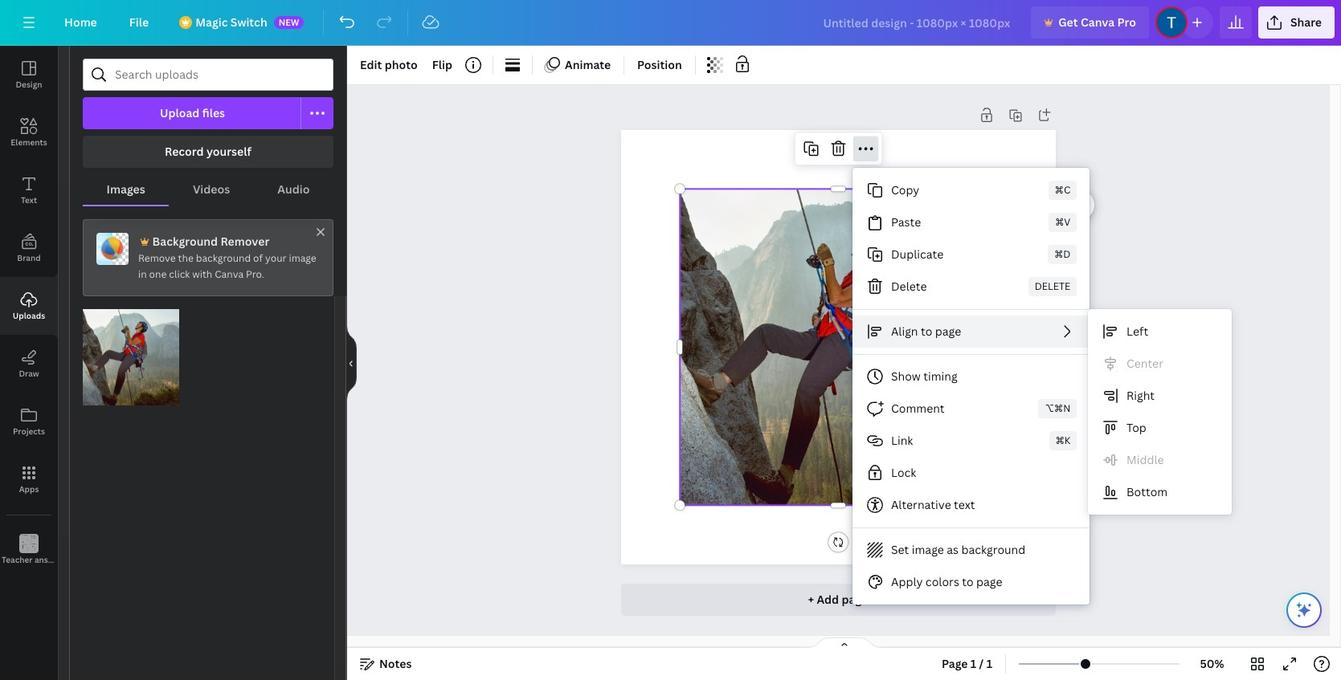 Task type: describe. For each thing, give the bounding box(es) containing it.
draw
[[19, 368, 39, 379]]

background
[[152, 234, 218, 249]]

magic
[[195, 14, 228, 30]]

edit photo button
[[354, 52, 424, 78]]

new
[[279, 16, 299, 28]]

align to page menu
[[1088, 309, 1232, 515]]

draw button
[[0, 335, 58, 393]]

center
[[1127, 356, 1164, 371]]

elements
[[11, 137, 47, 148]]

page
[[942, 657, 968, 672]]

apply
[[891, 575, 923, 590]]

colors
[[926, 575, 959, 590]]

hide image
[[346, 325, 357, 402]]

⌘c
[[1055, 183, 1071, 197]]

one
[[149, 268, 167, 281]]

show
[[891, 369, 921, 384]]

photo
[[385, 57, 418, 72]]

;
[[28, 556, 30, 567]]

canva inside remove the background of your image in one click with canva pro.
[[215, 268, 244, 281]]

apps
[[19, 484, 39, 495]]

notes button
[[354, 652, 418, 677]]

delete
[[891, 279, 927, 294]]

page for align to page
[[935, 324, 961, 339]]

remove
[[138, 252, 176, 265]]

pro
[[1117, 14, 1136, 30]]

right
[[1127, 388, 1155, 403]]

yourself
[[206, 144, 251, 159]]

show timing
[[891, 369, 958, 384]]

as
[[947, 542, 959, 558]]

lock button
[[853, 457, 1090, 489]]

notes
[[379, 657, 412, 672]]

⌘k
[[1056, 434, 1071, 448]]

menu containing copy
[[853, 168, 1090, 605]]

background inside remove the background of your image in one click with canva pro.
[[196, 252, 251, 265]]

to inside button
[[962, 575, 974, 590]]

image inside remove the background of your image in one click with canva pro.
[[289, 252, 316, 265]]

50% button
[[1186, 652, 1238, 677]]

bottom
[[1127, 485, 1168, 500]]

click
[[169, 268, 190, 281]]

audio
[[278, 182, 310, 197]]

Search uploads search field
[[115, 59, 323, 90]]

file button
[[116, 6, 162, 39]]

files
[[202, 105, 225, 121]]

teacher
[[2, 555, 33, 566]]

side panel tab list
[[0, 46, 82, 579]]

add
[[817, 592, 839, 608]]

share
[[1291, 14, 1322, 30]]

comment
[[891, 401, 945, 416]]

+ add page
[[808, 592, 868, 608]]

position button
[[631, 52, 689, 78]]

answer
[[34, 555, 62, 566]]

uploads
[[13, 310, 45, 321]]

get canva pro
[[1059, 14, 1136, 30]]

set image as background button
[[853, 534, 1090, 567]]

set image as background
[[891, 542, 1026, 558]]

timing
[[924, 369, 958, 384]]

link
[[891, 433, 913, 448]]

left button
[[1088, 316, 1232, 348]]

edit
[[360, 57, 382, 72]]

1 1 from the left
[[971, 657, 977, 672]]

in
[[138, 268, 147, 281]]

design button
[[0, 46, 58, 104]]

text
[[954, 497, 975, 513]]

canva inside button
[[1081, 14, 1115, 30]]

⌥⌘n
[[1045, 402, 1071, 415]]

videos
[[193, 182, 230, 197]]

keys
[[64, 555, 82, 566]]

alternative text
[[891, 497, 975, 513]]

alternative text button
[[853, 489, 1090, 522]]

⌘d
[[1054, 248, 1071, 261]]

flip
[[432, 57, 452, 72]]

upload files
[[160, 105, 225, 121]]

50%
[[1200, 657, 1224, 672]]

flip button
[[426, 52, 459, 78]]



Task type: vqa. For each thing, say whether or not it's contained in the screenshot.
NOTES
yes



Task type: locate. For each thing, give the bounding box(es) containing it.
record
[[165, 144, 204, 159]]

brand button
[[0, 219, 58, 277]]

background down background remover
[[196, 252, 251, 265]]

0 horizontal spatial page
[[842, 592, 868, 608]]

/
[[979, 657, 984, 672]]

page down set image as background button
[[976, 575, 1002, 590]]

middle
[[1127, 452, 1164, 468]]

audio button
[[254, 174, 334, 205]]

page 1 / 1
[[942, 657, 993, 672]]

to inside popup button
[[921, 324, 932, 339]]

page
[[935, 324, 961, 339], [976, 575, 1002, 590], [842, 592, 868, 608]]

0 vertical spatial canva
[[1081, 14, 1115, 30]]

text button
[[0, 162, 58, 219]]

delete
[[1035, 280, 1071, 293]]

to right align
[[921, 324, 932, 339]]

text
[[21, 194, 37, 206]]

record yourself
[[165, 144, 251, 159]]

1 horizontal spatial to
[[962, 575, 974, 590]]

right button
[[1088, 380, 1232, 412]]

pro.
[[246, 268, 264, 281]]

1 horizontal spatial background
[[961, 542, 1026, 558]]

Design title text field
[[810, 6, 1025, 39]]

your
[[265, 252, 286, 265]]

0 vertical spatial background
[[196, 252, 251, 265]]

canva left pro
[[1081, 14, 1115, 30]]

teacher answer keys
[[2, 555, 82, 566]]

align
[[891, 324, 918, 339]]

apply colors to page
[[891, 575, 1002, 590]]

+
[[808, 592, 814, 608]]

brand
[[17, 252, 41, 264]]

show timing button
[[853, 361, 1090, 393]]

apps button
[[0, 451, 58, 509]]

background up apply colors to page button
[[961, 542, 1026, 558]]

edit photo
[[360, 57, 418, 72]]

top
[[1127, 420, 1147, 436]]

page inside popup button
[[935, 324, 961, 339]]

image right your
[[289, 252, 316, 265]]

the
[[178, 252, 193, 265]]

1 vertical spatial to
[[962, 575, 974, 590]]

images
[[107, 182, 145, 197]]

+ add page button
[[621, 584, 1056, 616]]

1 horizontal spatial 1
[[987, 657, 993, 672]]

0 horizontal spatial image
[[289, 252, 316, 265]]

switch
[[230, 14, 267, 30]]

menu
[[853, 168, 1090, 605]]

animate button
[[539, 52, 617, 78]]

1 horizontal spatial canva
[[1081, 14, 1115, 30]]

2 horizontal spatial page
[[976, 575, 1002, 590]]

images button
[[83, 174, 169, 205]]

uploads button
[[0, 277, 58, 335]]

1
[[971, 657, 977, 672], [987, 657, 993, 672]]

background inside button
[[961, 542, 1026, 558]]

0 vertical spatial to
[[921, 324, 932, 339]]

1 vertical spatial page
[[976, 575, 1002, 590]]

copy
[[891, 182, 920, 198]]

2 vertical spatial page
[[842, 592, 868, 608]]

top button
[[1088, 412, 1232, 444]]

to
[[921, 324, 932, 339], [962, 575, 974, 590]]

middle button
[[1088, 444, 1232, 477]]

1 horizontal spatial image
[[912, 542, 944, 558]]

background
[[196, 252, 251, 265], [961, 542, 1026, 558]]

main menu bar
[[0, 0, 1341, 46]]

page right align
[[935, 324, 961, 339]]

background remover
[[152, 234, 269, 249]]

home
[[64, 14, 97, 30]]

1 vertical spatial image
[[912, 542, 944, 558]]

align to page
[[891, 324, 961, 339]]

1 vertical spatial background
[[961, 542, 1026, 558]]

get canva pro button
[[1031, 6, 1149, 39]]

magic switch
[[195, 14, 267, 30]]

upload files button
[[83, 97, 301, 129]]

image left as
[[912, 542, 944, 558]]

projects button
[[0, 393, 58, 451]]

share button
[[1258, 6, 1335, 39]]

with
[[192, 268, 212, 281]]

left
[[1127, 324, 1149, 339]]

0 horizontal spatial to
[[921, 324, 932, 339]]

design
[[16, 79, 42, 90]]

bottom button
[[1088, 477, 1232, 509]]

to right colors
[[962, 575, 974, 590]]

1 horizontal spatial page
[[935, 324, 961, 339]]

0 horizontal spatial canva
[[215, 268, 244, 281]]

apply colors to page button
[[853, 567, 1090, 599]]

position
[[637, 57, 682, 72]]

page for + add page
[[842, 592, 868, 608]]

group
[[83, 300, 179, 406]]

1 left /
[[971, 657, 977, 672]]

lock
[[891, 465, 916, 481]]

file
[[129, 14, 149, 30]]

elements button
[[0, 104, 58, 162]]

1 vertical spatial canva
[[215, 268, 244, 281]]

alternative
[[891, 497, 951, 513]]

0 horizontal spatial 1
[[971, 657, 977, 672]]

align to page button
[[853, 316, 1090, 348]]

videos button
[[169, 174, 254, 205]]

image inside set image as background button
[[912, 542, 944, 558]]

2 1 from the left
[[987, 657, 993, 672]]

remove the background of your image in one click with canva pro.
[[138, 252, 316, 281]]

center button
[[1088, 348, 1232, 380]]

page right add
[[842, 592, 868, 608]]

canva
[[1081, 14, 1115, 30], [215, 268, 244, 281]]

1 right /
[[987, 657, 993, 672]]

0 vertical spatial page
[[935, 324, 961, 339]]

0 vertical spatial image
[[289, 252, 316, 265]]

projects
[[13, 426, 45, 437]]

animate
[[565, 57, 611, 72]]

remover
[[221, 234, 269, 249]]

canva assistant image
[[1295, 601, 1314, 620]]

canva left pro.
[[215, 268, 244, 281]]

duplicate
[[891, 247, 944, 262]]

show pages image
[[806, 637, 883, 650]]

0 horizontal spatial background
[[196, 252, 251, 265]]

upload
[[160, 105, 200, 121]]



